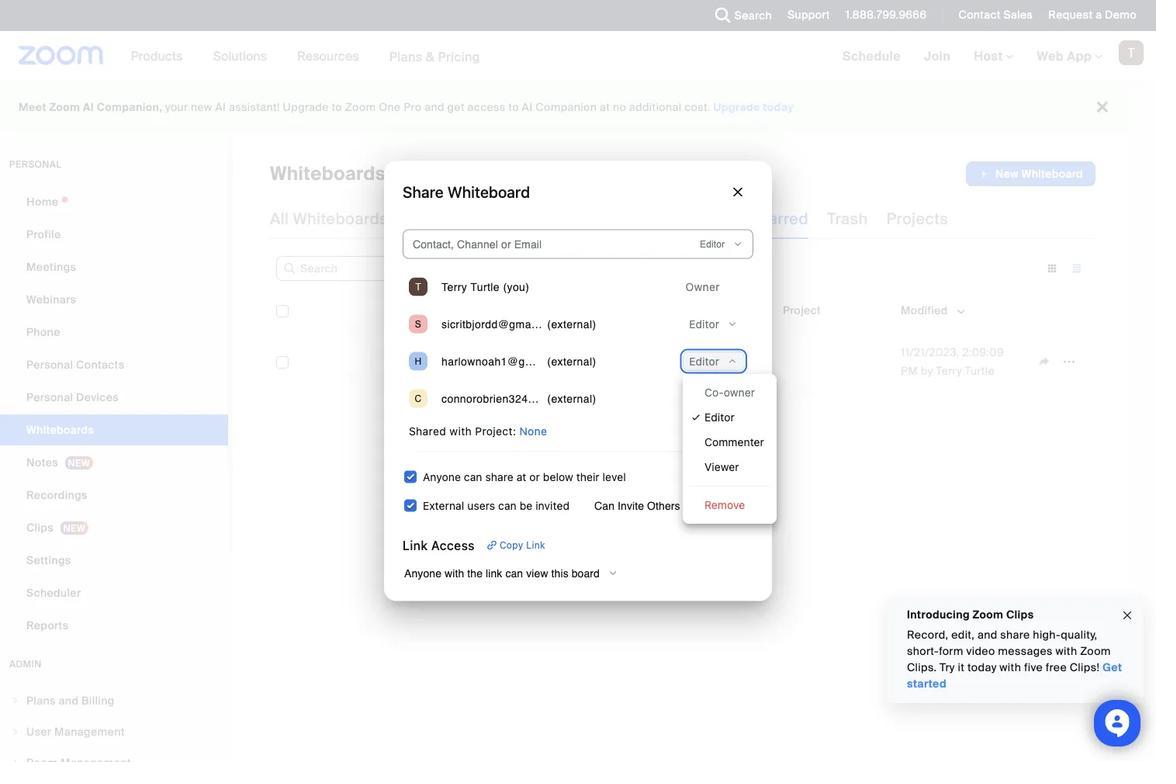 Task type: vqa. For each thing, say whether or not it's contained in the screenshot.
Add to Google Calendar image
no



Task type: locate. For each thing, give the bounding box(es) containing it.
contacts
[[76, 358, 125, 372]]

terry turtle
[[665, 354, 724, 369]]

short-
[[908, 644, 940, 659]]

list item up none
[[403, 380, 754, 417]]

personal down phone
[[26, 358, 73, 372]]

today
[[764, 100, 794, 115], [968, 661, 997, 675]]

at left or
[[517, 471, 527, 483]]

cell
[[777, 359, 895, 365]]

(external) for harlownoah1@gmail.com
[[544, 355, 597, 368]]

list box containing editor
[[690, 380, 771, 518]]

1 horizontal spatial can
[[499, 499, 517, 512]]

contact sales
[[959, 8, 1034, 22]]

2 personal from the top
[[26, 390, 73, 405]]

1 vertical spatial a
[[463, 354, 470, 369]]

(external)
[[544, 318, 597, 330], [544, 355, 597, 368], [544, 393, 597, 405]]

to
[[332, 100, 342, 115], [509, 100, 519, 115]]

1 horizontal spatial terry
[[665, 354, 692, 369]]

terry inside the owner list item
[[442, 281, 468, 293]]

1 vertical spatial share
[[1001, 628, 1031, 643]]

a
[[1096, 8, 1103, 22], [463, 354, 470, 369]]

1 horizontal spatial and
[[978, 628, 998, 643]]

2 vertical spatial with
[[1000, 661, 1022, 675]]

scheduler link
[[0, 578, 228, 609]]

editor
[[690, 355, 720, 368], [705, 411, 735, 424]]

0 vertical spatial share
[[486, 471, 514, 483]]

0 vertical spatial a
[[1096, 8, 1103, 22]]

turtle left (you)
[[471, 281, 500, 293]]

editor up editor option
[[690, 355, 720, 368]]

close image
[[1122, 607, 1134, 625]]

1 horizontal spatial a
[[1096, 8, 1103, 22]]

new
[[191, 100, 212, 115]]

0 horizontal spatial ai
[[83, 100, 94, 115]]

0 horizontal spatial and
[[425, 100, 445, 115]]

list box
[[690, 380, 771, 518]]

0 horizontal spatial today
[[764, 100, 794, 115]]

clips.
[[908, 661, 937, 675]]

schedule link
[[831, 31, 913, 81]]

0 vertical spatial and
[[425, 100, 445, 115]]

terry for terry turtle (you)
[[442, 281, 468, 293]]

1 to from the left
[[332, 100, 342, 115]]

with up free
[[1056, 644, 1078, 659]]

edit,
[[952, 628, 975, 643]]

0 vertical spatial list item
[[403, 306, 754, 343]]

list item
[[403, 306, 754, 343], [403, 380, 754, 417]]

1 horizontal spatial at
[[600, 100, 610, 115]]

1 vertical spatial personal
[[26, 390, 73, 405]]

1 vertical spatial with
[[1056, 644, 1078, 659]]

parade
[[473, 354, 511, 369]]

(external) inside editor list item
[[544, 355, 597, 368]]

editor inside editor option
[[705, 411, 735, 424]]

and up video
[[978, 628, 998, 643]]

2 horizontal spatial turtle
[[966, 364, 996, 378]]

personal
[[9, 158, 62, 170]]

2 horizontal spatial with
[[1056, 644, 1078, 659]]

with right shared
[[450, 425, 472, 438]]

(external) for connorobrien324@gmail.com
[[544, 393, 597, 405]]

personal for personal contacts
[[26, 358, 73, 372]]

1 horizontal spatial turtle
[[694, 354, 724, 369]]

0 vertical spatial personal
[[26, 358, 73, 372]]

harlownoah1@gmail.com
[[442, 355, 571, 368]]

share
[[486, 471, 514, 483], [1001, 628, 1031, 643]]

1 vertical spatial and
[[978, 628, 998, 643]]

product information navigation
[[119, 31, 492, 82]]

0 horizontal spatial link
[[403, 538, 428, 553]]

meet zoom ai companion, your new ai assistant! upgrade to zoom one pro and get access to ai companion at no additional cost. upgrade today
[[19, 100, 794, 115]]

can up users
[[464, 471, 483, 483]]

companion,
[[97, 100, 163, 115]]

five
[[1025, 661, 1044, 675]]

(you)
[[503, 281, 530, 293]]

their
[[577, 471, 600, 483]]

settings link
[[0, 545, 228, 576]]

permission image
[[694, 235, 750, 254]]

share up external users can be invited
[[486, 471, 514, 483]]

turtle inside 11/21/2023, 2:09:09 pm by terry turtle
[[966, 364, 996, 378]]

remove option
[[690, 493, 771, 518]]

editor inside editor dropdown button
[[690, 355, 720, 368]]

access
[[432, 538, 475, 553]]

zoom right meet
[[49, 100, 80, 115]]

viewer option
[[690, 455, 771, 480]]

option
[[690, 486, 771, 487]]

zoom left 'one'
[[345, 100, 376, 115]]

zoom logo image
[[19, 46, 104, 65]]

your
[[165, 100, 188, 115]]

(external) up connorobrien324@gmail.com
[[544, 355, 597, 368]]

at
[[600, 100, 610, 115], [517, 471, 527, 483]]

can left be
[[499, 499, 517, 512]]

modified
[[901, 303, 949, 318]]

with down messages
[[1000, 661, 1022, 675]]

(external) for sicritbjordd@gmail.com
[[544, 318, 597, 330]]

turtle for terry turtle (you)
[[471, 281, 500, 293]]

remove
[[705, 499, 746, 512]]

1 upgrade from the left
[[283, 100, 329, 115]]

2 list item from the top
[[403, 380, 754, 417]]

personal
[[26, 358, 73, 372], [26, 390, 73, 405]]

0 vertical spatial editor
[[690, 355, 720, 368]]

to left 'one'
[[332, 100, 342, 115]]

banner
[[0, 31, 1157, 82]]

0 vertical spatial at
[[600, 100, 610, 115]]

recent
[[407, 209, 460, 229]]

1.888.799.9666 button up 'schedule' link
[[846, 8, 927, 22]]

1 vertical spatial clips
[[1007, 608, 1035, 622]]

editor option
[[690, 405, 771, 430]]

form
[[940, 644, 964, 659]]

2 horizontal spatial terry
[[937, 364, 963, 378]]

list item down (you)
[[403, 306, 754, 343]]

project:
[[475, 425, 517, 438]]

ai right new
[[215, 100, 226, 115]]

2 to from the left
[[509, 100, 519, 115]]

1 vertical spatial (external)
[[544, 355, 597, 368]]

personal down personal contacts on the top of page
[[26, 390, 73, 405]]

1.888.799.9666
[[846, 8, 927, 22]]

1 horizontal spatial ai
[[215, 100, 226, 115]]

0 horizontal spatial turtle
[[471, 281, 500, 293]]

upgrade right cost.
[[714, 100, 761, 115]]

meet zoom ai companion, footer
[[0, 81, 1134, 134]]

whiteboards up "all whiteboards"
[[270, 162, 386, 186]]

terry up editor option
[[665, 354, 692, 369]]

1 vertical spatial list item
[[403, 380, 754, 417]]

commenter option
[[690, 430, 771, 455]]

0 vertical spatial clips
[[26, 521, 54, 535]]

plans
[[389, 48, 423, 65]]

and inside meet zoom ai companion, footer
[[425, 100, 445, 115]]

at left no
[[600, 100, 610, 115]]

3 (external) from the top
[[544, 393, 597, 405]]

0 horizontal spatial share
[[486, 471, 514, 483]]

admin menu menu
[[0, 686, 228, 762]]

editor button
[[684, 352, 745, 371]]

1 vertical spatial editor
[[705, 411, 735, 424]]

profile
[[26, 227, 61, 241]]

1 list item from the top
[[403, 306, 754, 343]]

1 horizontal spatial upgrade
[[714, 100, 761, 115]]

join link
[[913, 31, 963, 81]]

1 horizontal spatial share
[[1001, 628, 1031, 643]]

thumbnail of this calls for a parade image
[[299, 342, 372, 382]]

0 horizontal spatial clips
[[26, 521, 54, 535]]

viewer
[[705, 461, 740, 474]]

(external) down editor list item
[[544, 393, 597, 405]]

turtle up editor option
[[694, 354, 724, 369]]

and left 'get'
[[425, 100, 445, 115]]

0 vertical spatial today
[[764, 100, 794, 115]]

whiteboards up search text box
[[293, 209, 388, 229]]

editor for editor dropdown button
[[690, 355, 720, 368]]

share up messages
[[1001, 628, 1031, 643]]

link left access
[[403, 538, 428, 553]]

commenter
[[705, 436, 765, 449]]

introducing zoom clips
[[908, 608, 1035, 622]]

get started
[[908, 661, 1123, 691]]

share inside "record, edit, and share high-quality, short-form video messages with zoom clips. try it today with five free clips!"
[[1001, 628, 1031, 643]]

2 ai from the left
[[215, 100, 226, 115]]

personal devices link
[[0, 382, 228, 413]]

ai left companion
[[522, 100, 533, 115]]

1 horizontal spatial to
[[509, 100, 519, 115]]

1 ai from the left
[[83, 100, 94, 115]]

a left demo
[[1096, 8, 1103, 22]]

join
[[925, 48, 951, 64]]

can
[[464, 471, 483, 483], [499, 499, 517, 512]]

starred
[[753, 209, 809, 229]]

list item containing sicritbjordd@gmail.com
[[403, 306, 754, 343]]

home
[[26, 195, 58, 209]]

ai
[[83, 100, 94, 115], [215, 100, 226, 115], [522, 100, 533, 115]]

11/21/2023,
[[901, 345, 960, 360]]

upgrade down product information 'navigation'
[[283, 100, 329, 115]]

application containing name
[[270, 290, 1108, 405]]

zoom inside "record, edit, and share high-quality, short-form video messages with zoom clips. try it today with five free clips!"
[[1081, 644, 1112, 659]]

1 vertical spatial today
[[968, 661, 997, 675]]

clips up settings
[[26, 521, 54, 535]]

0 vertical spatial with
[[450, 425, 472, 438]]

link
[[403, 538, 428, 553], [527, 540, 546, 551]]

2 horizontal spatial ai
[[522, 100, 533, 115]]

2 vertical spatial (external)
[[544, 393, 597, 405]]

2 (external) from the top
[[544, 355, 597, 368]]

all
[[270, 209, 289, 229]]

terry up sicritbjordd@gmail.com
[[442, 281, 468, 293]]

zoom up edit,
[[973, 608, 1004, 622]]

request a demo link
[[1038, 0, 1157, 31], [1049, 8, 1138, 22]]

0 vertical spatial whiteboards
[[270, 162, 386, 186]]

zoom
[[49, 100, 80, 115], [345, 100, 376, 115], [973, 608, 1004, 622], [1081, 644, 1112, 659]]

0 vertical spatial (external)
[[544, 318, 597, 330]]

editor up "commenter" option on the bottom
[[705, 411, 735, 424]]

terry inside 11/21/2023, 2:09:09 pm by terry turtle
[[937, 364, 963, 378]]

1.888.799.9666 button up 'schedule'
[[835, 0, 931, 31]]

1 (external) from the top
[[544, 318, 597, 330]]

0 vertical spatial can
[[464, 471, 483, 483]]

connorobrien324@gmail.com
[[442, 393, 592, 405]]

turtle down 2:09:09
[[966, 364, 996, 378]]

0 horizontal spatial to
[[332, 100, 342, 115]]

1 vertical spatial whiteboards
[[293, 209, 388, 229]]

clips link
[[0, 512, 228, 544]]

1 horizontal spatial link
[[527, 540, 546, 551]]

zoom up clips! in the bottom right of the page
[[1081, 644, 1112, 659]]

editor for editor option
[[705, 411, 735, 424]]

0 horizontal spatial upgrade
[[283, 100, 329, 115]]

terry right the by
[[937, 364, 963, 378]]

support link
[[777, 0, 835, 31], [788, 8, 831, 22]]

whiteboards
[[270, 162, 386, 186], [293, 209, 388, 229]]

0 horizontal spatial a
[[463, 354, 470, 369]]

to right access
[[509, 100, 519, 115]]

clips up high-
[[1007, 608, 1035, 622]]

turtle inside the owner list item
[[471, 281, 500, 293]]

this
[[391, 354, 414, 369]]

personal for personal devices
[[26, 390, 73, 405]]

1 vertical spatial at
[[517, 471, 527, 483]]

and
[[425, 100, 445, 115], [978, 628, 998, 643]]

at inside meet zoom ai companion, footer
[[600, 100, 610, 115]]

personal devices
[[26, 390, 119, 405]]

whiteboards inside tabs of all whiteboard page tab list
[[293, 209, 388, 229]]

link right copy in the left bottom of the page
[[527, 540, 546, 551]]

application
[[270, 290, 1108, 405], [578, 350, 653, 374]]

0 horizontal spatial terry
[[442, 281, 468, 293]]

a right for
[[463, 354, 470, 369]]

(external) down the owner list item
[[544, 318, 597, 330]]

1 horizontal spatial today
[[968, 661, 997, 675]]

1 personal from the top
[[26, 358, 73, 372]]

and inside "record, edit, and share high-quality, short-form video messages with zoom clips. try it today with five free clips!"
[[978, 628, 998, 643]]

ai left the companion, at the top left of the page
[[83, 100, 94, 115]]

copy link button
[[481, 536, 552, 555]]



Task type: describe. For each thing, give the bounding box(es) containing it.
webinars link
[[0, 284, 228, 315]]

users
[[468, 499, 496, 512]]

additional
[[630, 100, 682, 115]]

1 horizontal spatial with
[[1000, 661, 1022, 675]]

support
[[788, 8, 831, 22]]

phone
[[26, 325, 60, 339]]

upgrade today link
[[714, 100, 794, 115]]

notes link
[[0, 447, 228, 478]]

get
[[448, 100, 465, 115]]

terry for terry turtle
[[665, 354, 692, 369]]

reports
[[26, 618, 69, 633]]

for
[[445, 354, 460, 369]]

try
[[940, 661, 956, 675]]

turtle for terry turtle
[[694, 354, 724, 369]]

devices
[[76, 390, 119, 405]]

1 vertical spatial can
[[499, 499, 517, 512]]

owner list item
[[403, 268, 754, 306]]

no
[[613, 100, 627, 115]]

clips inside personal menu menu
[[26, 521, 54, 535]]

calls
[[417, 354, 442, 369]]

none button
[[520, 424, 548, 439]]

anyone can share at or below their level
[[423, 471, 626, 483]]

home link
[[0, 186, 228, 217]]

list mode, selected image
[[1065, 262, 1090, 276]]

link inside 'button'
[[527, 540, 546, 551]]

banner containing schedule
[[0, 31, 1157, 82]]

share
[[403, 183, 444, 201]]

terry turtle (you)
[[442, 281, 530, 293]]

0 horizontal spatial with
[[450, 425, 472, 438]]

demo
[[1106, 8, 1138, 22]]

a inside application
[[463, 354, 470, 369]]

sicritbjordd@gmail.com
[[442, 318, 562, 330]]

today inside meet zoom ai companion, footer
[[764, 100, 794, 115]]

0 horizontal spatial can
[[464, 471, 483, 483]]

Search text field
[[276, 256, 408, 281]]

external users can be invited
[[423, 499, 570, 512]]

admin
[[9, 658, 42, 670]]

11/21/2023, 2:09:09 pm by terry turtle
[[901, 345, 1005, 378]]

sales
[[1004, 8, 1034, 22]]

anyone
[[423, 471, 461, 483]]

external
[[423, 499, 465, 512]]

h
[[415, 356, 422, 367]]

messages
[[999, 644, 1054, 659]]

3 ai from the left
[[522, 100, 533, 115]]

reports link
[[0, 610, 228, 641]]

level
[[603, 471, 626, 483]]

webinars
[[26, 292, 76, 307]]

video
[[967, 644, 996, 659]]

meet
[[19, 100, 46, 115]]

cost.
[[685, 100, 711, 115]]

trash
[[828, 209, 868, 229]]

or
[[530, 471, 540, 483]]

1 horizontal spatial clips
[[1007, 608, 1035, 622]]

personal contacts
[[26, 358, 125, 372]]

shared with project: none
[[409, 425, 548, 438]]

request
[[1049, 8, 1094, 22]]

get
[[1103, 661, 1123, 675]]

c
[[415, 393, 422, 404]]

all whiteboards
[[270, 209, 388, 229]]

introducing
[[908, 608, 971, 622]]

quality,
[[1062, 628, 1098, 643]]

clips!
[[1071, 661, 1100, 675]]

access
[[468, 100, 506, 115]]

recordings
[[26, 488, 88, 502]]

list item containing connorobrien324@gmail.com
[[403, 380, 754, 417]]

editor list item
[[403, 343, 754, 380]]

arrow down image
[[423, 301, 437, 320]]

copy link
[[500, 540, 546, 551]]

plans & pricing
[[389, 48, 481, 65]]

personal menu menu
[[0, 186, 228, 643]]

share whiteboard
[[403, 183, 530, 201]]

0 horizontal spatial at
[[517, 471, 527, 483]]

invited
[[536, 499, 570, 512]]

pm
[[901, 364, 919, 378]]

tabs of all whiteboard page tab list
[[270, 199, 949, 239]]

grid mode, not selected image
[[1040, 262, 1065, 276]]

phone link
[[0, 317, 228, 348]]

notes
[[26, 455, 58, 470]]

cell inside application
[[777, 359, 895, 365]]

project
[[783, 303, 821, 318]]

copy
[[500, 540, 524, 551]]

request a demo
[[1049, 8, 1138, 22]]

owner
[[686, 280, 721, 293]]

get started link
[[908, 661, 1123, 691]]

started
[[908, 677, 947, 691]]

meetings link
[[0, 252, 228, 283]]

&
[[426, 48, 435, 65]]

meetings
[[26, 260, 76, 274]]

name
[[391, 303, 423, 318]]

assistant!
[[229, 100, 280, 115]]

scheduler
[[26, 586, 81, 600]]

2 upgrade from the left
[[714, 100, 761, 115]]

recordings link
[[0, 480, 228, 511]]

meetings navigation
[[831, 31, 1157, 82]]

projects
[[887, 209, 949, 229]]

none
[[520, 425, 548, 438]]

s
[[415, 319, 422, 330]]

one
[[379, 100, 401, 115]]

settings
[[26, 553, 71, 568]]

2:09:09
[[963, 345, 1005, 360]]

free
[[1047, 661, 1068, 675]]

record,
[[908, 628, 949, 643]]

today inside "record, edit, and share high-quality, short-form video messages with zoom clips. try it today with five free clips!"
[[968, 661, 997, 675]]

it
[[959, 661, 965, 675]]



